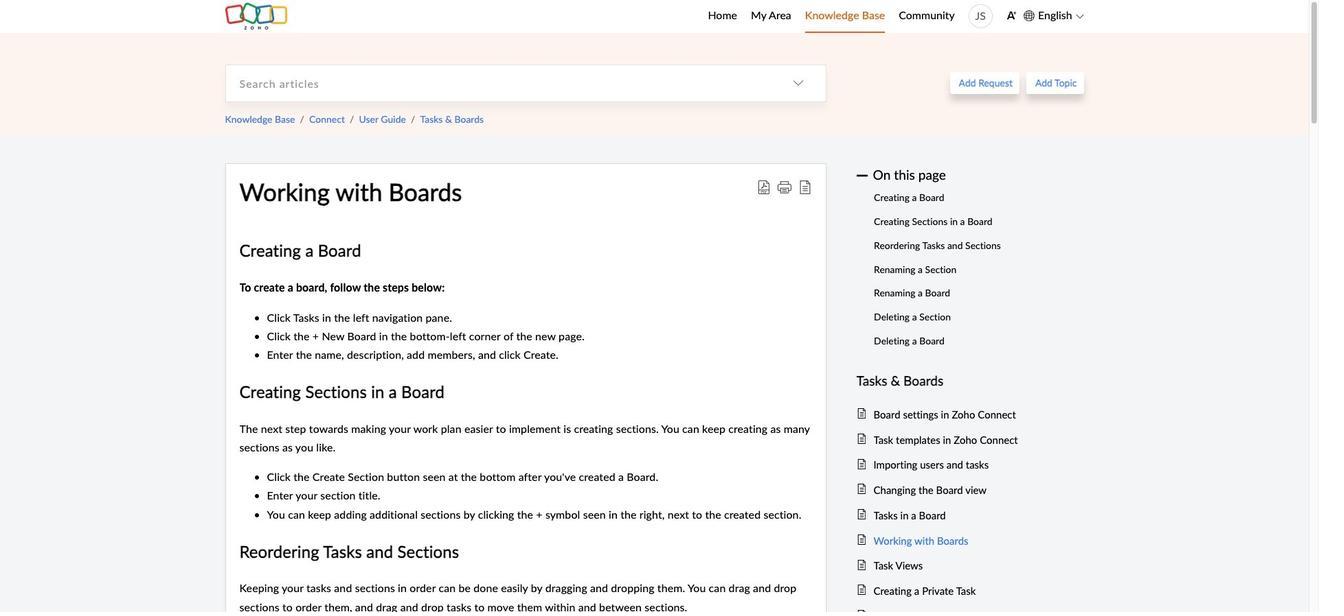 Task type: locate. For each thing, give the bounding box(es) containing it.
user preference image
[[1006, 10, 1017, 21]]

heading
[[856, 371, 1070, 392]]

choose category element
[[770, 65, 825, 101]]

download as pdf image
[[757, 180, 770, 194]]

Search articles field
[[226, 65, 770, 101]]



Task type: vqa. For each thing, say whether or not it's contained in the screenshot.
User Preference Element
yes



Task type: describe. For each thing, give the bounding box(es) containing it.
choose category image
[[792, 78, 803, 89]]

reader view image
[[798, 180, 812, 194]]

choose languages element
[[1024, 7, 1084, 24]]

user preference element
[[1006, 6, 1017, 27]]



